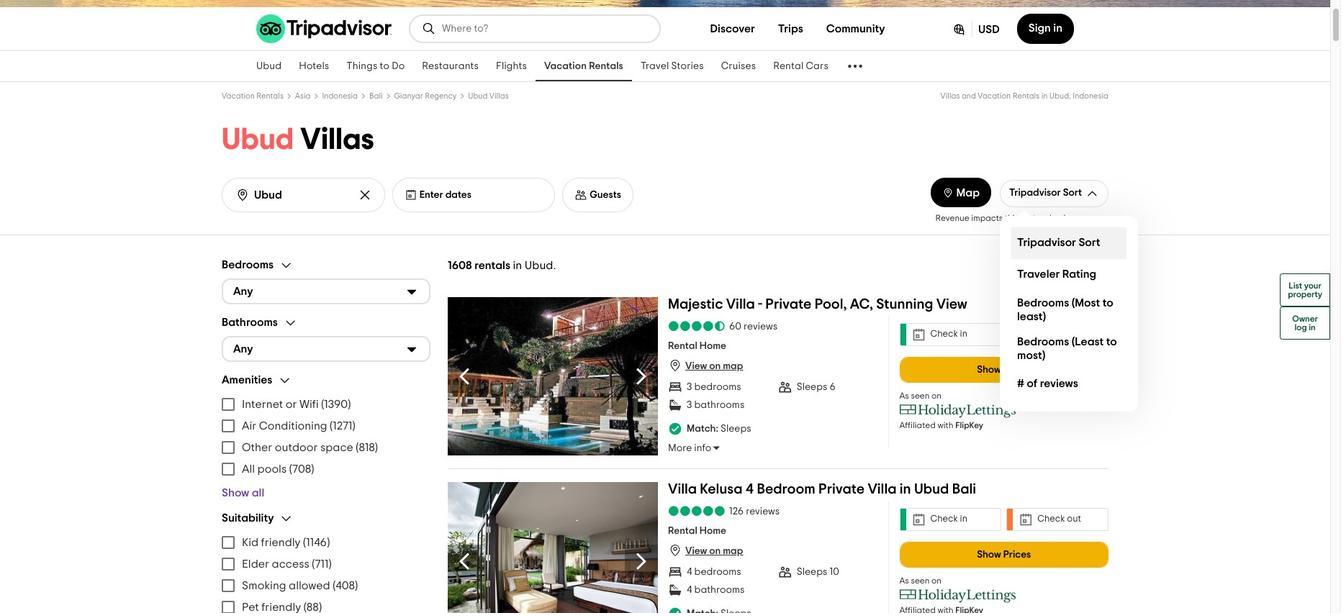 Task type: vqa. For each thing, say whether or not it's contained in the screenshot.
2nd "Check out" from the bottom
yes



Task type: locate. For each thing, give the bounding box(es) containing it.
1 vertical spatial 4
[[687, 567, 692, 578]]

bedrooms inside bedrooms (least to most)
[[1018, 336, 1070, 348]]

bedrooms for bedrooms
[[222, 259, 274, 271]]

0 horizontal spatial vacation
[[222, 92, 255, 100]]

indonesia
[[322, 92, 358, 100], [1073, 92, 1109, 100]]

sleeps left "10"
[[797, 567, 828, 578]]

tripadvisor sort inside tripadvisor sort popup button
[[1010, 188, 1083, 198]]

to for bedrooms (most to least)
[[1103, 297, 1114, 309]]

villa kelusa 4 bedroom private villa in ubud bali , vacation rental in ubud image
[[448, 482, 658, 614]]

villa inside 'link'
[[727, 297, 755, 312]]

check in
[[931, 330, 968, 339], [931, 515, 968, 524]]

view up 4 bedrooms
[[686, 547, 707, 557]]

4 up 4 bathrooms
[[687, 567, 692, 578]]

map for 3 bedrooms
[[723, 362, 744, 372]]

menu containing internet or wifi (1390)
[[222, 394, 431, 480]]

sleeps down 3 bathrooms
[[721, 424, 752, 434]]

bathrooms down 4 bedrooms
[[695, 585, 745, 596]]

2 holidaylettings.com logo image from the top
[[900, 589, 1017, 603]]

vacation down ubud link
[[222, 92, 255, 100]]

1 vertical spatial ubud villas
[[222, 125, 374, 155]]

to left do
[[380, 61, 390, 71]]

1 vertical spatial bali
[[953, 482, 977, 497]]

2 vertical spatial show
[[977, 550, 1002, 560]]

rentals
[[589, 61, 624, 71], [257, 92, 284, 100], [1013, 92, 1040, 100]]

2 as seen on from the top
[[900, 577, 942, 585]]

0 vertical spatial bedrooms
[[695, 382, 742, 392]]

asia link
[[295, 92, 311, 100]]

reviews for sleeps 6
[[744, 322, 778, 332]]

bedrooms up least)
[[1018, 297, 1070, 309]]

tripadvisor sort for tripadvisor sort popup button
[[1010, 188, 1083, 198]]

search image
[[422, 22, 436, 36], [236, 188, 250, 202]]

2 view on map from the top
[[686, 547, 744, 557]]

bedrooms for bedrooms (most to least)
[[1018, 297, 1070, 309]]

sleeps left 6
[[797, 382, 828, 392]]

1 vertical spatial map
[[723, 547, 744, 557]]

view up 3 bedrooms
[[686, 362, 707, 372]]

map
[[723, 362, 744, 372], [723, 547, 744, 557]]

tripadvisor up sort
[[1010, 188, 1061, 198]]

2 vertical spatial bedrooms
[[1018, 336, 1070, 348]]

0 vertical spatial sort
[[1064, 188, 1083, 198]]

villas down flights link
[[490, 92, 509, 100]]

0 vertical spatial rental home
[[668, 341, 727, 352]]

2 vertical spatial reviews
[[746, 507, 780, 517]]

1 vertical spatial sort
[[1079, 237, 1101, 248]]

ubud left hotels
[[256, 61, 282, 71]]

majestic villa - private pool, ac, stunning view link
[[668, 297, 968, 317]]

suitability
[[222, 513, 274, 524]]

view inside 'link'
[[937, 297, 968, 312]]

0 vertical spatial search image
[[422, 22, 436, 36]]

regency
[[425, 92, 457, 100]]

1 bathrooms from the top
[[695, 400, 745, 410]]

menu containing kid friendly (1146)
[[222, 532, 431, 614]]

1 check in from the top
[[931, 330, 968, 339]]

1 vertical spatial 3
[[687, 400, 692, 410]]

do
[[392, 61, 405, 71]]

0 horizontal spatial rentals
[[257, 92, 284, 100]]

4 up 126 reviews on the bottom right
[[746, 482, 754, 497]]

tripadvisor sort button
[[1000, 180, 1109, 207]]

3 up match:
[[687, 400, 692, 410]]

to inside bedrooms (least to most)
[[1107, 336, 1118, 348]]

1 horizontal spatial search image
[[422, 22, 436, 36]]

0 vertical spatial seen
[[911, 391, 930, 400]]

all pools (708)
[[242, 464, 314, 475]]

villa kelusa 4 bedroom private villa in ubud bali link
[[668, 482, 977, 502]]

1 vertical spatial sleeps
[[721, 424, 752, 434]]

2 home from the top
[[700, 527, 727, 537]]

reviews right "of"
[[1040, 378, 1079, 390]]

1 view on map button from the top
[[668, 359, 744, 373]]

0 vertical spatial tripadvisor sort
[[1010, 188, 1083, 198]]

guests
[[590, 190, 621, 200]]

prices for villa kelusa 4 bedroom private villa in ubud bali
[[1004, 550, 1032, 560]]

view on map up 4 bedrooms
[[686, 547, 744, 557]]

2 vertical spatial sleeps
[[797, 567, 828, 578]]

tripadvisor sort up order.
[[1010, 188, 1083, 198]]

0 vertical spatial tripadvisor
[[1010, 188, 1061, 198]]

2 show prices button from the top
[[900, 542, 1109, 568]]

1 vertical spatial show prices
[[977, 550, 1032, 560]]

tripadvisor inside tripadvisor sort popup button
[[1010, 188, 1061, 198]]

as up affiliated
[[900, 391, 910, 400]]

(408)
[[333, 580, 358, 592]]

log
[[1295, 323, 1308, 332]]

2 horizontal spatial rentals
[[1013, 92, 1040, 100]]

0 horizontal spatial indonesia
[[322, 92, 358, 100]]

2 indonesia from the left
[[1073, 92, 1109, 100]]

2 group from the top
[[222, 316, 431, 362]]

view
[[937, 297, 968, 312], [686, 362, 707, 372], [686, 547, 707, 557]]

0 horizontal spatial vacation rentals
[[222, 92, 284, 100]]

2 vertical spatial view
[[686, 547, 707, 557]]

1 home from the top
[[700, 341, 727, 352]]

1 menu from the top
[[222, 394, 431, 480]]

sort
[[1021, 214, 1036, 222]]

2 any from the top
[[233, 344, 253, 355]]

bedrooms for 4 bedrooms
[[695, 567, 742, 578]]

# of reviews
[[1018, 378, 1079, 390]]

owner log in
[[1293, 315, 1319, 332]]

discover button
[[699, 14, 767, 43]]

private
[[766, 297, 812, 312], [819, 482, 865, 497]]

2 check in from the top
[[931, 515, 968, 524]]

things to do link
[[338, 51, 414, 81]]

tripadvisor image
[[256, 14, 392, 43]]

0 vertical spatial prices
[[1004, 365, 1032, 375]]

rental for 60 reviews
[[668, 341, 698, 352]]

0 horizontal spatial private
[[766, 297, 812, 312]]

0 vertical spatial as
[[900, 391, 910, 400]]

0 vertical spatial private
[[766, 297, 812, 312]]

check in for view
[[931, 330, 968, 339]]

rentals down ubud link
[[257, 92, 284, 100]]

view on map button for 4
[[668, 544, 744, 558]]

bedrooms up bathrooms
[[222, 259, 274, 271]]

bali
[[369, 92, 383, 100], [953, 482, 977, 497]]

0 vertical spatial rental
[[774, 61, 804, 71]]

1 show prices button from the top
[[900, 357, 1109, 383]]

to right (least
[[1107, 336, 1118, 348]]

2 any button from the top
[[222, 336, 431, 362]]

rental down majestic
[[668, 341, 698, 352]]

0 vertical spatial as seen on
[[900, 391, 942, 400]]

group containing bedrooms
[[222, 258, 431, 304]]

rental home down majestic
[[668, 341, 727, 352]]

1 vertical spatial out
[[1068, 515, 1082, 524]]

tripadvisor sort down order.
[[1018, 237, 1101, 248]]

wifi
[[300, 399, 319, 410]]

view on map
[[686, 362, 744, 372], [686, 547, 744, 557]]

60 reviews
[[730, 322, 778, 332]]

2 check out from the top
[[1038, 515, 1082, 524]]

2 3 from the top
[[687, 400, 692, 410]]

amenities
[[222, 375, 273, 386]]

rentals inside vacation rentals link
[[589, 61, 624, 71]]

view on map button up 3 bedrooms
[[668, 359, 744, 373]]

sort
[[1064, 188, 1083, 198], [1079, 237, 1101, 248]]

as seen on for in
[[900, 577, 942, 585]]

any up bathrooms
[[233, 286, 253, 297]]

bedrooms up 4 bathrooms
[[695, 567, 742, 578]]

indonesia left bali link
[[322, 92, 358, 100]]

bathrooms for 4 bedrooms
[[695, 585, 745, 596]]

Search search field
[[254, 188, 347, 202]]

rental up 4 bedrooms
[[668, 527, 698, 537]]

friendly down smoking
[[262, 602, 301, 613]]

private right bedroom
[[819, 482, 865, 497]]

3 bathrooms
[[687, 400, 745, 410]]

0 vertical spatial ubud villas
[[468, 92, 509, 100]]

tripadvisor inside 'list box'
[[1018, 237, 1077, 248]]

search image for search search field at top left
[[422, 22, 436, 36]]

view on map up 3 bedrooms
[[686, 362, 744, 372]]

rental home up 4 bedrooms
[[668, 527, 727, 537]]

home for 60 reviews
[[700, 341, 727, 352]]

0 vertical spatial vacation rentals link
[[536, 51, 632, 81]]

vacation for vacation rentals link to the bottom
[[222, 92, 255, 100]]

to
[[380, 61, 390, 71], [1103, 297, 1114, 309], [1107, 336, 1118, 348]]

6
[[830, 382, 836, 392]]

1 bedrooms from the top
[[695, 382, 742, 392]]

bedrooms for bedrooms (least to most)
[[1018, 336, 1070, 348]]

and
[[962, 92, 977, 100]]

1 horizontal spatial private
[[819, 482, 865, 497]]

sort down the learn more link
[[1079, 237, 1101, 248]]

seen for in
[[911, 577, 930, 585]]

3 up 3 bathrooms
[[687, 382, 692, 392]]

enter dates button
[[392, 178, 556, 212]]

reviews down -
[[744, 322, 778, 332]]

group containing amenities
[[222, 373, 431, 500]]

rental home for 126 reviews
[[668, 527, 727, 537]]

None search field
[[411, 16, 660, 42]]

menu
[[222, 394, 431, 480], [222, 532, 431, 614]]

1 as from the top
[[900, 391, 910, 400]]

1 as seen on from the top
[[900, 391, 942, 400]]

rental
[[774, 61, 804, 71], [668, 341, 698, 352], [668, 527, 698, 537]]

villa
[[727, 297, 755, 312], [668, 482, 697, 497], [868, 482, 897, 497]]

to inside the "bedrooms (most to least)"
[[1103, 297, 1114, 309]]

0 vertical spatial home
[[700, 341, 727, 352]]

1 horizontal spatial villa
[[727, 297, 755, 312]]

friendly up elder access (711)
[[261, 537, 301, 548]]

least)
[[1018, 311, 1047, 322]]

1 indonesia from the left
[[322, 92, 358, 100]]

check in for ubud
[[931, 515, 968, 524]]

0 vertical spatial 3
[[687, 382, 692, 392]]

2 prices from the top
[[1004, 550, 1032, 560]]

rental cars link
[[765, 51, 838, 81]]

0 vertical spatial bedrooms
[[222, 259, 274, 271]]

2 vertical spatial to
[[1107, 336, 1118, 348]]

view right stunning
[[937, 297, 968, 312]]

bedrooms up most) at the right
[[1018, 336, 1070, 348]]

1 any button from the top
[[222, 278, 431, 304]]

view on map button
[[668, 359, 744, 373], [668, 544, 744, 558]]

0 vertical spatial show prices button
[[900, 357, 1109, 383]]

1 horizontal spatial villas
[[490, 92, 509, 100]]

enter dates
[[420, 190, 472, 200]]

vacation rentals
[[545, 61, 624, 71], [222, 92, 284, 100]]

bedrooms inside group
[[222, 259, 274, 271]]

tripadvisor sort
[[1010, 188, 1083, 198], [1018, 237, 1101, 248]]

1 view on map from the top
[[686, 362, 744, 372]]

friendly for pet
[[262, 602, 301, 613]]

rentals for vacation rentals link to the bottom
[[257, 92, 284, 100]]

2 as from the top
[[900, 577, 910, 585]]

#
[[1018, 378, 1025, 390]]

1 vertical spatial to
[[1103, 297, 1114, 309]]

sign in
[[1029, 22, 1063, 34]]

1 vertical spatial show prices button
[[900, 542, 1109, 568]]

2 vertical spatial rental
[[668, 527, 698, 537]]

search image up restaurants
[[422, 22, 436, 36]]

home up 3 bedrooms
[[700, 341, 727, 352]]

1 out from the top
[[1068, 330, 1082, 339]]

as seen on for stunning
[[900, 391, 942, 400]]

1 map from the top
[[723, 362, 744, 372]]

1 seen from the top
[[911, 391, 930, 400]]

1 horizontal spatial vacation rentals link
[[536, 51, 632, 81]]

1 horizontal spatial vacation
[[545, 61, 587, 71]]

0 vertical spatial check in
[[931, 330, 968, 339]]

of
[[1027, 378, 1038, 390]]

group
[[222, 258, 431, 304], [222, 316, 431, 362], [222, 373, 431, 500], [222, 512, 431, 614]]

as seen on
[[900, 391, 942, 400], [900, 577, 942, 585]]

with
[[938, 421, 954, 430]]

rentals for the right vacation rentals link
[[589, 61, 624, 71]]

home up 4 bedrooms
[[700, 527, 727, 537]]

1 any from the top
[[233, 286, 253, 297]]

rental left cars
[[774, 61, 804, 71]]

4 bathrooms
[[687, 585, 745, 596]]

ubud,
[[1050, 92, 1072, 100]]

info
[[695, 444, 712, 454]]

0 vertical spatial show
[[977, 365, 1002, 375]]

3 for 3 bathrooms
[[687, 400, 692, 410]]

1 vertical spatial check out
[[1038, 515, 1082, 524]]

vacation down search search field at top left
[[545, 61, 587, 71]]

most)
[[1018, 350, 1046, 361]]

0 vertical spatial reviews
[[744, 322, 778, 332]]

0 vertical spatial holidaylettings.com logo image
[[900, 404, 1017, 418]]

prices
[[1004, 365, 1032, 375], [1004, 550, 1032, 560]]

group containing suitability
[[222, 512, 431, 614]]

usd
[[979, 24, 1000, 35]]

0 vertical spatial any
[[233, 286, 253, 297]]

vacation rentals for the right vacation rentals link
[[545, 61, 624, 71]]

1 vertical spatial view
[[686, 362, 707, 372]]

1 vertical spatial menu
[[222, 532, 431, 614]]

vacation rentals down search search field at top left
[[545, 61, 624, 71]]

stories
[[672, 61, 704, 71]]

3
[[687, 382, 692, 392], [687, 400, 692, 410]]

sort up learn
[[1064, 188, 1083, 198]]

0 vertical spatial view
[[937, 297, 968, 312]]

1 rental home from the top
[[668, 341, 727, 352]]

1 holidaylettings.com logo image from the top
[[900, 404, 1017, 418]]

bedrooms
[[222, 259, 274, 271], [1018, 297, 1070, 309], [1018, 336, 1070, 348]]

0 vertical spatial out
[[1068, 330, 1082, 339]]

reviews right 126
[[746, 507, 780, 517]]

3 for 3 bedrooms
[[687, 382, 692, 392]]

2 menu from the top
[[222, 532, 431, 614]]

travel stories link
[[632, 51, 713, 81]]

1 horizontal spatial indonesia
[[1073, 92, 1109, 100]]

1 vertical spatial tripadvisor
[[1018, 237, 1077, 248]]

1 vertical spatial tripadvisor sort
[[1018, 237, 1101, 248]]

0 vertical spatial bali
[[369, 92, 383, 100]]

0 vertical spatial vacation rentals
[[545, 61, 624, 71]]

ubud villas down flights
[[468, 92, 509, 100]]

friendly for kid
[[261, 537, 301, 548]]

1 vertical spatial any button
[[222, 336, 431, 362]]

2 out from the top
[[1068, 515, 1082, 524]]

map up 4 bedrooms
[[723, 547, 744, 557]]

(708)
[[289, 464, 314, 475]]

pet friendly (88)
[[242, 602, 322, 613]]

1 vertical spatial holidaylettings.com logo image
[[900, 589, 1017, 603]]

rental for 126 reviews
[[668, 527, 698, 537]]

vacation rentals link down ubud link
[[222, 92, 284, 100]]

4
[[746, 482, 754, 497], [687, 567, 692, 578], [687, 585, 692, 596]]

0 vertical spatial check out
[[1038, 330, 1082, 339]]

0 horizontal spatial ubud villas
[[222, 125, 374, 155]]

holidaylettings.com logo image
[[900, 404, 1017, 418], [900, 589, 1017, 603]]

view on map for 3
[[686, 362, 744, 372]]

rentals left travel
[[589, 61, 624, 71]]

2 rental home from the top
[[668, 527, 727, 537]]

view on map button up 4 bedrooms
[[668, 544, 744, 558]]

tripadvisor for tripadvisor sort popup button
[[1010, 188, 1061, 198]]

0 vertical spatial sleeps
[[797, 382, 828, 392]]

check
[[931, 330, 958, 339], [1038, 330, 1066, 339], [931, 515, 958, 524], [1038, 515, 1066, 524]]

2 horizontal spatial villa
[[868, 482, 897, 497]]

bedrooms inside the "bedrooms (most to least)"
[[1018, 297, 1070, 309]]

1 vertical spatial as seen on
[[900, 577, 942, 585]]

bali link
[[369, 92, 383, 100]]

2 view on map button from the top
[[668, 544, 744, 558]]

0 vertical spatial view on map
[[686, 362, 744, 372]]

0 vertical spatial menu
[[222, 394, 431, 480]]

ubud up search search box
[[222, 125, 294, 155]]

1 prices from the top
[[1004, 365, 1032, 375]]

sleeps
[[797, 382, 828, 392], [721, 424, 752, 434], [797, 567, 828, 578]]

0 vertical spatial friendly
[[261, 537, 301, 548]]

ubud villas down the asia at the top of page
[[222, 125, 374, 155]]

bali down things to do link
[[369, 92, 383, 100]]

list box
[[1000, 216, 1139, 412]]

4 bedrooms
[[687, 567, 742, 578]]

2 map from the top
[[723, 547, 744, 557]]

1 vertical spatial search image
[[236, 188, 250, 202]]

2 bathrooms from the top
[[695, 585, 745, 596]]

1 vertical spatial bedrooms
[[695, 567, 742, 578]]

2 show prices from the top
[[977, 550, 1032, 560]]

1 check out from the top
[[1038, 330, 1082, 339]]

bedroom
[[757, 482, 816, 497]]

to right (most
[[1103, 297, 1114, 309]]

show prices for majestic villa - private pool, ac, stunning view
[[977, 365, 1032, 375]]

rentals left the ubud,
[[1013, 92, 1040, 100]]

1 horizontal spatial rentals
[[589, 61, 624, 71]]

map up 3 bedrooms
[[723, 362, 744, 372]]

as
[[900, 391, 910, 400], [900, 577, 910, 585]]

0 vertical spatial view on map button
[[668, 359, 744, 373]]

search image for search search box
[[236, 188, 250, 202]]

tripadvisor sort inside 'list box'
[[1018, 237, 1101, 248]]

1 show prices from the top
[[977, 365, 1032, 375]]

villas down "indonesia" link on the top left of the page
[[300, 125, 374, 155]]

1 group from the top
[[222, 258, 431, 304]]

3 group from the top
[[222, 373, 431, 500]]

1 vertical spatial check in
[[931, 515, 968, 524]]

vacation rentals link down search search field at top left
[[536, 51, 632, 81]]

1 3 from the top
[[687, 382, 692, 392]]

0 vertical spatial map
[[723, 362, 744, 372]]

2 bedrooms from the top
[[695, 567, 742, 578]]

1 vertical spatial bedrooms
[[1018, 297, 1070, 309]]

(1271)
[[330, 420, 356, 432]]

0 horizontal spatial vacation rentals link
[[222, 92, 284, 100]]

0 vertical spatial show prices
[[977, 365, 1032, 375]]

villas left and
[[941, 92, 960, 100]]

vacation right and
[[978, 92, 1011, 100]]

villas and vacation rentals in ubud, indonesia
[[941, 92, 1109, 100]]

bathrooms down 3 bedrooms
[[695, 400, 745, 410]]

sort inside 'list box'
[[1079, 237, 1101, 248]]

2 seen from the top
[[911, 577, 930, 585]]

private right -
[[766, 297, 812, 312]]

rental home
[[668, 341, 727, 352], [668, 527, 727, 537]]

home for 126 reviews
[[700, 527, 727, 537]]

bathrooms
[[695, 400, 745, 410], [695, 585, 745, 596]]

0 vertical spatial to
[[380, 61, 390, 71]]

1 vertical spatial vacation rentals
[[222, 92, 284, 100]]

1 horizontal spatial vacation rentals
[[545, 61, 624, 71]]

1 vertical spatial bathrooms
[[695, 585, 745, 596]]

4 down 4 bedrooms
[[687, 585, 692, 596]]

0 vertical spatial any button
[[222, 278, 431, 304]]

check out
[[1038, 330, 1082, 339], [1038, 515, 1082, 524]]

search image left search search box
[[236, 188, 250, 202]]

any down bathrooms
[[233, 344, 253, 355]]

other
[[242, 442, 273, 453]]

bali down flipkey
[[953, 482, 977, 497]]

1 vertical spatial any
[[233, 344, 253, 355]]

access
[[272, 559, 309, 570]]

1 vertical spatial home
[[700, 527, 727, 537]]

dates
[[446, 190, 472, 200]]

out for majestic villa - private pool, ac, stunning view
[[1068, 330, 1082, 339]]

prices for majestic villa - private pool, ac, stunning view
[[1004, 365, 1032, 375]]

bedrooms up 3 bathrooms
[[695, 382, 742, 392]]

as right "10"
[[900, 577, 910, 585]]

-
[[758, 297, 763, 312]]

majestic villa - private pool, ac, stunning view
[[668, 297, 968, 312]]

sort inside popup button
[[1064, 188, 1083, 198]]

internet
[[242, 399, 283, 410]]

tripadvisor down order.
[[1018, 237, 1077, 248]]

Search search field
[[442, 22, 648, 35]]

vacation rentals down ubud link
[[222, 92, 284, 100]]

asia
[[295, 92, 311, 100]]

any
[[233, 286, 253, 297], [233, 344, 253, 355]]

0 horizontal spatial search image
[[236, 188, 250, 202]]

indonesia right the ubud,
[[1073, 92, 1109, 100]]

1 vertical spatial as
[[900, 577, 910, 585]]

4 group from the top
[[222, 512, 431, 614]]

1 vertical spatial view on map button
[[668, 544, 744, 558]]

internet or wifi (1390)
[[242, 399, 351, 410]]



Task type: describe. For each thing, give the bounding box(es) containing it.
enter
[[420, 190, 443, 200]]

1 vertical spatial vacation rentals link
[[222, 92, 284, 100]]

sleeps for 60 reviews
[[797, 382, 828, 392]]

other outdoor space (818)
[[242, 442, 378, 453]]

kid
[[242, 537, 259, 548]]

2 horizontal spatial vacation
[[978, 92, 1011, 100]]

all
[[242, 464, 255, 475]]

restaurants
[[422, 61, 479, 71]]

any for bathrooms
[[233, 344, 253, 355]]

out for villa kelusa 4 bedroom private villa in ubud bali
[[1068, 515, 1082, 524]]

space
[[320, 442, 354, 453]]

traveler
[[1018, 269, 1060, 280]]

0 horizontal spatial bali
[[369, 92, 383, 100]]

view on map for 4
[[686, 547, 744, 557]]

ubud.
[[525, 260, 556, 271]]

pool,
[[815, 297, 847, 312]]

show inside button
[[222, 487, 249, 499]]

tripadvisor for 'list box' containing tripadvisor sort
[[1018, 237, 1077, 248]]

owner
[[1293, 315, 1319, 323]]

sort for tripadvisor sort popup button
[[1064, 188, 1083, 198]]

show prices button for majestic villa - private pool, ac, stunning view
[[900, 357, 1109, 383]]

(1390)
[[321, 399, 351, 410]]

list your property
[[1289, 282, 1323, 299]]

view for 60 reviews
[[686, 362, 707, 372]]

rental home for 60 reviews
[[668, 341, 727, 352]]

holidaylettings.com logo image for ubud
[[900, 589, 1017, 603]]

in inside owner log in
[[1310, 323, 1316, 332]]

ubud link
[[248, 51, 290, 81]]

property
[[1289, 290, 1323, 299]]

ubud villas link
[[468, 92, 509, 100]]

impacts
[[972, 214, 1003, 222]]

show prices for villa kelusa 4 bedroom private villa in ubud bali
[[977, 550, 1032, 560]]

sign
[[1029, 22, 1051, 34]]

sleeps for 126 reviews
[[797, 567, 828, 578]]

ubud down affiliated with flipkey
[[915, 482, 950, 497]]

advertisement region
[[0, 0, 1331, 7]]

pet
[[242, 602, 259, 613]]

sign in link
[[1018, 14, 1075, 44]]

outdoor
[[275, 442, 318, 453]]

indonesia link
[[322, 92, 358, 100]]

match:
[[687, 424, 719, 434]]

restaurants link
[[414, 51, 488, 81]]

hotels link
[[290, 51, 338, 81]]

discover
[[711, 23, 755, 35]]

more
[[668, 444, 692, 454]]

show for majestic villa - private pool, ac, stunning view
[[977, 365, 1002, 375]]

owner log in button
[[1281, 307, 1331, 340]]

(1146)
[[303, 537, 330, 548]]

1 horizontal spatial ubud villas
[[468, 92, 509, 100]]

clear image
[[358, 188, 372, 202]]

more info
[[668, 444, 712, 454]]

reviews inside 'list box'
[[1040, 378, 1079, 390]]

vacation for the right vacation rentals link
[[545, 61, 587, 71]]

check out for majestic villa - private pool, ac, stunning view
[[1038, 330, 1082, 339]]

vacation rentals for vacation rentals link to the bottom
[[222, 92, 284, 100]]

holidaylettings.com logo image for view
[[900, 404, 1017, 418]]

any button for bathrooms
[[222, 336, 431, 362]]

revenue
[[936, 214, 970, 222]]

order.
[[1038, 214, 1062, 222]]

allowed
[[289, 580, 330, 592]]

majestic villa - private pool, ac, stunning view, vacation rental in ubud image
[[448, 297, 658, 456]]

show all button
[[222, 486, 265, 500]]

show prices button for villa kelusa 4 bedroom private villa in ubud bali
[[900, 542, 1109, 568]]

4 for 4 bedrooms
[[687, 567, 692, 578]]

community button
[[815, 14, 897, 43]]

sort for 'list box' containing tripadvisor sort
[[1079, 237, 1101, 248]]

as for stunning
[[900, 391, 910, 400]]

or
[[286, 399, 297, 410]]

affiliated with flipkey
[[900, 421, 984, 430]]

3 bedrooms
[[687, 382, 742, 392]]

private inside 'link'
[[766, 297, 812, 312]]

trips button
[[767, 14, 815, 43]]

4 for 4 bathrooms
[[687, 585, 692, 596]]

list box containing tripadvisor sort
[[1000, 216, 1139, 412]]

cars
[[806, 61, 829, 71]]

things to do
[[347, 61, 405, 71]]

villa kelusa 4 bedroom private villa in ubud bali
[[668, 482, 977, 497]]

flights link
[[488, 51, 536, 81]]

tripadvisor sort for 'list box' containing tripadvisor sort
[[1018, 237, 1101, 248]]

learn more link
[[1064, 214, 1109, 222]]

trips
[[778, 23, 804, 35]]

bathrooms for 3 bedrooms
[[695, 400, 745, 410]]

60
[[730, 322, 742, 332]]

elder access (711)
[[242, 559, 332, 570]]

ubud right 'regency'
[[468, 92, 488, 100]]

learn
[[1064, 214, 1087, 222]]

any button for bedrooms
[[222, 278, 431, 304]]

0 horizontal spatial villa
[[668, 482, 697, 497]]

list your property button
[[1281, 274, 1331, 307]]

2 horizontal spatial villas
[[941, 92, 960, 100]]

(most
[[1072, 297, 1101, 309]]

ac,
[[850, 297, 874, 312]]

10
[[830, 567, 840, 578]]

any for bedrooms
[[233, 286, 253, 297]]

1 horizontal spatial bali
[[953, 482, 977, 497]]

view on map button for 3
[[668, 359, 744, 373]]

smoking allowed (408)
[[242, 580, 358, 592]]

flipkey
[[956, 421, 984, 430]]

1608 rentals in ubud.
[[448, 260, 556, 271]]

(818)
[[356, 442, 378, 453]]

air
[[242, 420, 257, 432]]

sleeps 6
[[797, 382, 836, 392]]

rentals
[[475, 260, 511, 271]]

kid friendly (1146)
[[242, 537, 330, 548]]

seen for stunning
[[911, 391, 930, 400]]

cruises
[[721, 61, 756, 71]]

as for in
[[900, 577, 910, 585]]

show for villa kelusa 4 bedroom private villa in ubud bali
[[977, 550, 1002, 560]]

bedrooms for 3 bedrooms
[[695, 382, 742, 392]]

0 vertical spatial 4
[[746, 482, 754, 497]]

cruises link
[[713, 51, 765, 81]]

group containing bathrooms
[[222, 316, 431, 362]]

check out for villa kelusa 4 bedroom private villa in ubud bali
[[1038, 515, 1082, 524]]

your
[[1305, 282, 1322, 290]]

gianyar regency link
[[394, 92, 457, 100]]

map for 4 bedrooms
[[723, 547, 744, 557]]

1 vertical spatial private
[[819, 482, 865, 497]]

guests button
[[563, 178, 634, 212]]

usd button
[[941, 14, 1012, 44]]

conditioning
[[259, 420, 327, 432]]

sleeps 10
[[797, 567, 840, 578]]

stunning
[[877, 297, 934, 312]]

view for 126 reviews
[[686, 547, 707, 557]]

travel stories
[[641, 61, 704, 71]]

community
[[827, 23, 886, 35]]

to for bedrooms (least to most)
[[1107, 336, 1118, 348]]

elder
[[242, 559, 269, 570]]

0 horizontal spatial villas
[[300, 125, 374, 155]]

revenue impacts this sort order. learn more
[[936, 214, 1109, 222]]

bathrooms
[[222, 317, 278, 328]]

smoking
[[242, 580, 286, 592]]

reviews for sleeps 10
[[746, 507, 780, 517]]

(711)
[[312, 559, 332, 570]]



